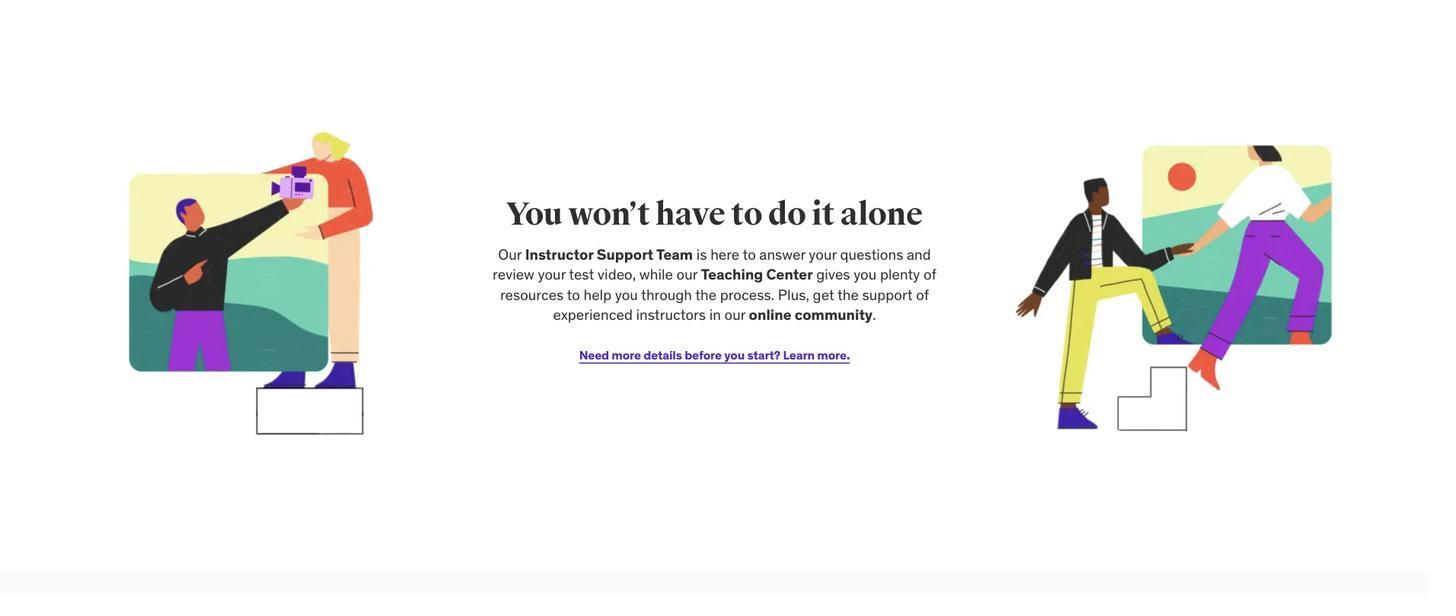 Task type: vqa. For each thing, say whether or not it's contained in the screenshot.
our to the bottom
yes



Task type: locate. For each thing, give the bounding box(es) containing it.
you down the questions
[[854, 265, 877, 283]]

of down 'and'
[[924, 265, 937, 283]]

2 vertical spatial you
[[725, 347, 745, 363]]

0 vertical spatial our
[[677, 265, 698, 283]]

to inside is here to answer your questions and review your test video, while our
[[743, 245, 756, 263]]

test
[[569, 265, 594, 283]]

before
[[685, 347, 722, 363]]

answer
[[760, 245, 806, 263]]

0 vertical spatial of
[[924, 265, 937, 283]]

in
[[710, 306, 721, 324]]

video,
[[598, 265, 636, 283]]

1 horizontal spatial our
[[725, 306, 746, 324]]

of down the "plenty"
[[917, 285, 929, 304]]

0 vertical spatial to
[[731, 195, 763, 234]]

experienced
[[553, 306, 633, 324]]

to up teaching center
[[743, 245, 756, 263]]

to down test
[[567, 285, 580, 304]]

the
[[696, 285, 717, 304], [838, 285, 859, 304]]

our
[[498, 245, 522, 263]]

support
[[863, 285, 913, 304]]

you down video,
[[615, 285, 638, 304]]

you
[[854, 265, 877, 283], [615, 285, 638, 304], [725, 347, 745, 363]]

1 horizontal spatial the
[[838, 285, 859, 304]]

your up gives
[[809, 245, 837, 263]]

0 horizontal spatial you
[[615, 285, 638, 304]]

community
[[795, 306, 873, 324]]

instructor
[[525, 245, 594, 263]]

plenty
[[881, 265, 921, 283]]

.
[[873, 306, 876, 324]]

your down instructor
[[538, 265, 566, 283]]

0 horizontal spatial our
[[677, 265, 698, 283]]

our down team at top left
[[677, 265, 698, 283]]

need
[[580, 347, 609, 363]]

review
[[493, 265, 535, 283]]

0 vertical spatial your
[[809, 245, 837, 263]]

need more details before you start? learn more.
[[580, 347, 850, 363]]

to left the do
[[731, 195, 763, 234]]

you left start?
[[725, 347, 745, 363]]

while
[[640, 265, 673, 283]]

2 horizontal spatial you
[[854, 265, 877, 283]]

to inside gives you plenty of resources to help you through the process. plus, get the support of experienced instructors in our
[[567, 285, 580, 304]]

our inside gives you plenty of resources to help you through the process. plus, get the support of experienced instructors in our
[[725, 306, 746, 324]]

instructors
[[636, 306, 706, 324]]

questions
[[841, 245, 904, 263]]

resources
[[500, 285, 564, 304]]

alone
[[841, 195, 923, 234]]

1 vertical spatial to
[[743, 245, 756, 263]]

your
[[809, 245, 837, 263], [538, 265, 566, 283]]

start?
[[748, 347, 781, 363]]

the right get
[[838, 285, 859, 304]]

gives
[[817, 265, 851, 283]]

2 vertical spatial to
[[567, 285, 580, 304]]

teaching center
[[701, 265, 813, 283]]

our right 'in'
[[725, 306, 746, 324]]

more
[[612, 347, 641, 363]]

our
[[677, 265, 698, 283], [725, 306, 746, 324]]

1 vertical spatial our
[[725, 306, 746, 324]]

0 horizontal spatial your
[[538, 265, 566, 283]]

the up 'in'
[[696, 285, 717, 304]]

do
[[768, 195, 806, 234]]

online
[[749, 306, 792, 324]]

0 horizontal spatial the
[[696, 285, 717, 304]]

you
[[507, 195, 563, 234]]

to
[[731, 195, 763, 234], [743, 245, 756, 263], [567, 285, 580, 304]]

teaching
[[701, 265, 764, 283]]

of
[[924, 265, 937, 283], [917, 285, 929, 304]]



Task type: describe. For each thing, give the bounding box(es) containing it.
is
[[697, 245, 707, 263]]

more.
[[818, 347, 850, 363]]

0 vertical spatial you
[[854, 265, 877, 283]]

1 vertical spatial of
[[917, 285, 929, 304]]

support
[[597, 245, 654, 263]]

center
[[767, 265, 813, 283]]

have
[[656, 195, 726, 234]]

1 vertical spatial your
[[538, 265, 566, 283]]

our inside is here to answer your questions and review your test video, while our
[[677, 265, 698, 283]]

plus,
[[778, 285, 810, 304]]

team
[[657, 245, 693, 263]]

details
[[644, 347, 682, 363]]

it
[[812, 195, 835, 234]]

is here to answer your questions and review your test video, while our
[[493, 245, 931, 283]]

online community .
[[749, 306, 876, 324]]

get
[[813, 285, 835, 304]]

1 the from the left
[[696, 285, 717, 304]]

2 the from the left
[[838, 285, 859, 304]]

our instructor support team
[[498, 245, 693, 263]]

1 horizontal spatial you
[[725, 347, 745, 363]]

1 vertical spatial you
[[615, 285, 638, 304]]

you won't have to do it alone
[[507, 195, 923, 234]]

and
[[907, 245, 931, 263]]

learn
[[783, 347, 815, 363]]

process.
[[720, 285, 775, 304]]

help
[[584, 285, 612, 304]]

need more details before you start? learn more. link
[[580, 337, 850, 374]]

through
[[641, 285, 692, 304]]

here
[[711, 245, 740, 263]]

1 horizontal spatial your
[[809, 245, 837, 263]]

won't
[[569, 195, 650, 234]]

gives you plenty of resources to help you through the process. plus, get the support of experienced instructors in our
[[500, 265, 937, 324]]



